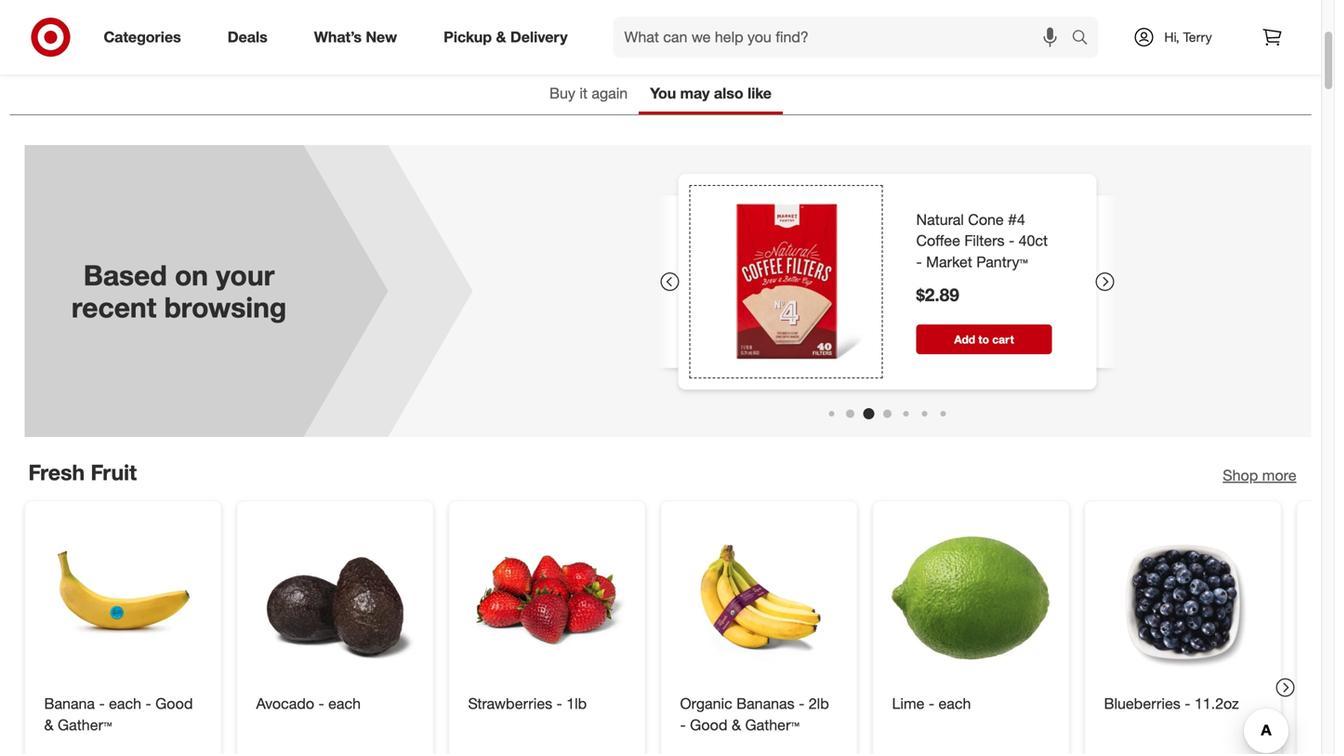 Task type: locate. For each thing, give the bounding box(es) containing it.
delivery
[[510, 28, 568, 46]]

2 horizontal spatial each
[[939, 695, 971, 713]]

shop more
[[1223, 466, 1297, 484]]

$2.89
[[917, 284, 960, 305]]

avocado
[[256, 695, 314, 713]]

gather™ down banana
[[58, 716, 112, 734]]

each
[[109, 695, 141, 713], [328, 695, 361, 713], [939, 695, 971, 713]]

pickup & delivery
[[444, 28, 568, 46]]

good
[[155, 695, 193, 713], [690, 716, 728, 734]]

strawberries - 1lb
[[468, 695, 587, 713]]

like
[[748, 84, 772, 102]]

1 gather™ from the left
[[58, 716, 112, 734]]

fruit
[[91, 459, 137, 485]]

pickup
[[444, 28, 492, 46]]

0 horizontal spatial &
[[44, 716, 54, 734]]

organic bananas - 2lb - good & gather™ image
[[677, 517, 842, 682], [677, 517, 842, 682]]

strawberries
[[468, 695, 553, 713]]

1 horizontal spatial good
[[690, 716, 728, 734]]

blueberries - 11.2oz
[[1104, 695, 1239, 713]]

0 horizontal spatial gather™
[[58, 716, 112, 734]]

shop more button
[[1223, 465, 1297, 486]]

1 each from the left
[[109, 695, 141, 713]]

1 horizontal spatial gather™
[[745, 716, 800, 734]]

banana - each - good & gather™ link
[[44, 693, 202, 736]]

2 horizontal spatial &
[[732, 716, 741, 734]]

gather™
[[58, 716, 112, 734], [745, 716, 800, 734]]

add to cart button
[[917, 325, 1052, 354]]

filters
[[965, 232, 1005, 250]]

fresh fruit
[[28, 459, 137, 485]]

1 vertical spatial good
[[690, 716, 728, 734]]

based on your recent browsing
[[71, 258, 287, 324]]

bananas
[[737, 695, 795, 713]]

terry
[[1183, 29, 1212, 45]]

you may also like link
[[639, 75, 783, 114]]

categories
[[104, 28, 181, 46]]

1 horizontal spatial &
[[496, 28, 506, 46]]

40ct
[[1019, 232, 1048, 250]]

lime - each link
[[892, 693, 1050, 715]]

each right lime
[[939, 695, 971, 713]]

-
[[1009, 232, 1015, 250], [917, 253, 922, 271], [99, 695, 105, 713], [145, 695, 151, 713], [318, 695, 324, 713], [557, 695, 562, 713], [799, 695, 805, 713], [929, 695, 935, 713], [1185, 695, 1191, 713], [680, 716, 686, 734]]

gather™ down bananas
[[745, 716, 800, 734]]

each right banana
[[109, 695, 141, 713]]

may
[[680, 84, 710, 102]]

0 vertical spatial good
[[155, 695, 193, 713]]

& down banana
[[44, 716, 54, 734]]

hi,
[[1165, 29, 1180, 45]]

coffee
[[917, 232, 961, 250]]

& inside organic bananas - 2lb - good & gather™
[[732, 716, 741, 734]]

&
[[496, 28, 506, 46], [44, 716, 54, 734], [732, 716, 741, 734]]

banana - each - good & gather™ image
[[40, 517, 206, 682], [40, 517, 206, 682]]

market
[[926, 253, 973, 271]]

hi, terry
[[1165, 29, 1212, 45]]

each right avocado
[[328, 695, 361, 713]]

1 horizontal spatial each
[[328, 695, 361, 713]]

strawberries - 1lb image
[[465, 517, 630, 682], [465, 517, 630, 682]]

3 each from the left
[[939, 695, 971, 713]]

0 horizontal spatial good
[[155, 695, 193, 713]]

good inside organic bananas - 2lb - good & gather™
[[690, 716, 728, 734]]

11.2oz
[[1195, 695, 1239, 713]]

blueberries - 11.2oz image
[[1101, 517, 1266, 682], [1101, 517, 1266, 682]]

2lb
[[809, 695, 829, 713]]

0 horizontal spatial each
[[109, 695, 141, 713]]

2 each from the left
[[328, 695, 361, 713]]

avocado - each link
[[256, 693, 414, 715]]

gather™ inside organic bananas - 2lb - good & gather™
[[745, 716, 800, 734]]

& down bananas
[[732, 716, 741, 734]]

shop
[[1223, 466, 1258, 484]]

$2.89 add to cart
[[917, 284, 1014, 346]]

2 gather™ from the left
[[745, 716, 800, 734]]

to
[[979, 332, 990, 346]]

& right pickup
[[496, 28, 506, 46]]

search button
[[1063, 17, 1108, 61]]

each inside banana - each - good & gather™
[[109, 695, 141, 713]]

avocado - each image
[[252, 517, 418, 682], [252, 517, 418, 682]]

lime
[[892, 695, 925, 713]]

each for banana
[[109, 695, 141, 713]]

recent
[[71, 290, 157, 324]]

lime - each image
[[889, 517, 1054, 682], [889, 517, 1054, 682]]



Task type: vqa. For each thing, say whether or not it's contained in the screenshot.
the Categories
yes



Task type: describe. For each thing, give the bounding box(es) containing it.
What can we help you find? suggestions appear below search field
[[613, 17, 1076, 58]]

& inside banana - each - good & gather™
[[44, 716, 54, 734]]

more
[[1263, 466, 1297, 484]]

on
[[175, 258, 208, 292]]

your
[[216, 258, 275, 292]]

each for lime
[[939, 695, 971, 713]]

1lb
[[567, 695, 587, 713]]

each for avocado
[[328, 695, 361, 713]]

what's
[[314, 28, 362, 46]]

blueberries
[[1104, 695, 1181, 713]]

it
[[580, 84, 588, 102]]

add
[[955, 332, 976, 346]]

based
[[83, 258, 167, 292]]

cart
[[993, 332, 1014, 346]]

banana - each - good & gather™
[[44, 695, 193, 734]]

categories link
[[88, 17, 204, 58]]

natural cone #4 coffee filters - 40ct - market pantry™ link
[[917, 209, 1052, 273]]

gather™ inside banana - each - good & gather™
[[58, 716, 112, 734]]

natural
[[917, 210, 964, 228]]

blueberries - 11.2oz link
[[1104, 693, 1262, 715]]

buy it again link
[[538, 75, 639, 114]]

deals link
[[212, 17, 291, 58]]

banana
[[44, 695, 95, 713]]

#4
[[1008, 210, 1026, 228]]

fresh
[[28, 459, 85, 485]]

organic
[[680, 695, 733, 713]]

search
[[1063, 30, 1108, 48]]

again
[[592, 84, 628, 102]]

pickup & delivery link
[[428, 17, 591, 58]]

buy
[[550, 84, 576, 102]]

lime - each
[[892, 695, 971, 713]]

natural cone #4 coffee filters - 40ct - market pantry™
[[917, 210, 1048, 271]]

you
[[650, 84, 676, 102]]

what's new link
[[298, 17, 420, 58]]

good inside banana - each - good & gather™
[[155, 695, 193, 713]]

what's new
[[314, 28, 397, 46]]

browsing
[[164, 290, 287, 324]]

organic bananas - 2lb - good & gather™
[[680, 695, 829, 734]]

pantry™
[[977, 253, 1028, 271]]

cone
[[968, 210, 1004, 228]]

natural cone #4 coffee filters - 40ct - market pantry™ image
[[693, 189, 879, 375]]

avocado - each
[[256, 695, 361, 713]]

strawberries - 1lb link
[[468, 693, 626, 715]]

new
[[366, 28, 397, 46]]

also
[[714, 84, 744, 102]]

you may also like
[[650, 84, 772, 102]]

deals
[[228, 28, 268, 46]]

organic bananas - 2lb - good & gather™ link
[[680, 693, 838, 736]]

buy it again
[[550, 84, 628, 102]]



